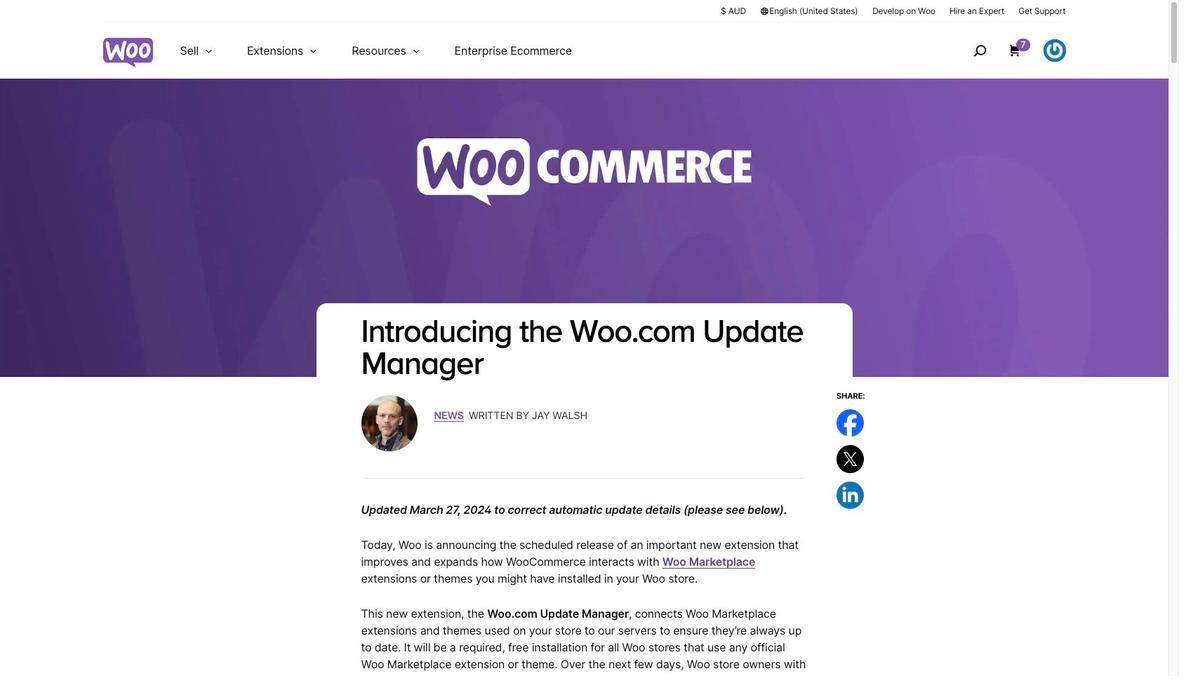 Task type: locate. For each thing, give the bounding box(es) containing it.
search image
[[969, 39, 991, 62]]



Task type: describe. For each thing, give the bounding box(es) containing it.
service navigation menu element
[[944, 28, 1066, 73]]

open account menu image
[[1044, 39, 1066, 62]]



Task type: vqa. For each thing, say whether or not it's contained in the screenshot.
Search Image
yes



